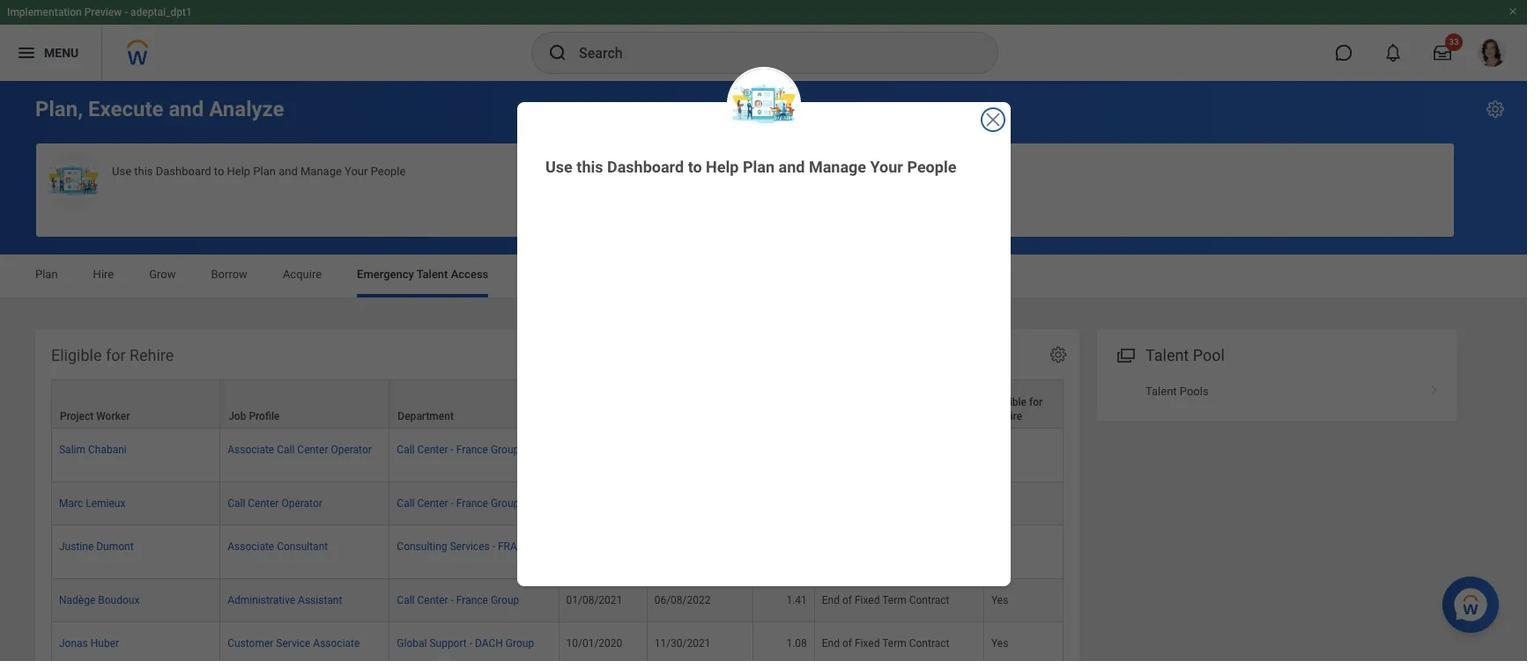 Task type: locate. For each thing, give the bounding box(es) containing it.
0 vertical spatial operator
[[331, 444, 372, 457]]

term
[[882, 595, 907, 608], [882, 638, 907, 651]]

rehire for eligible for rehire element
[[129, 346, 174, 365]]

call center operator link
[[228, 495, 322, 510]]

1 yes element from the top
[[991, 592, 1008, 608]]

5 row from the top
[[51, 580, 1064, 623]]

implementation preview -   adeptai_dpt1
[[7, 6, 192, 19]]

boudoux
[[98, 595, 140, 608]]

use this dashboard to help plan and manage your people
[[545, 157, 957, 176], [112, 165, 406, 178]]

1 contract from the top
[[909, 595, 949, 608]]

0 horizontal spatial rehire
[[129, 346, 174, 365]]

column header
[[559, 380, 647, 429], [647, 380, 754, 429], [754, 380, 815, 429], [815, 380, 984, 429]]

end
[[822, 595, 840, 608], [822, 638, 840, 651]]

1 vertical spatial rehire
[[992, 411, 1022, 423]]

fixed for 1.08
[[855, 638, 880, 651]]

1 end from the top
[[822, 595, 840, 608]]

row containing eligible for rehire
[[51, 380, 1064, 429]]

operator
[[331, 444, 372, 457], [281, 498, 322, 510]]

0 horizontal spatial manage
[[300, 165, 342, 178]]

dashboard
[[607, 157, 684, 176], [156, 165, 211, 178]]

row containing salim chabani
[[51, 429, 1064, 483]]

- up the consulting services - fra group link
[[451, 498, 454, 510]]

1.08
[[786, 638, 807, 651]]

talent left access
[[417, 268, 448, 281]]

1 call center - france group from the top
[[397, 444, 519, 457]]

for inside 'eligible for rehire'
[[1029, 397, 1043, 409]]

and inside button
[[279, 165, 298, 178]]

2 france from the top
[[456, 498, 488, 510]]

yes element
[[991, 592, 1008, 608], [991, 635, 1008, 651]]

0 horizontal spatial for
[[106, 346, 126, 365]]

3 yes from the top
[[991, 638, 1008, 651]]

use
[[545, 157, 573, 176], [112, 165, 131, 178]]

1 horizontal spatial this
[[577, 157, 603, 176]]

of for 1.41
[[842, 595, 852, 608]]

1 france from the top
[[456, 444, 488, 457]]

0 vertical spatial call center - france group
[[397, 444, 519, 457]]

associate consultant link
[[228, 538, 328, 554]]

1 vertical spatial france
[[456, 498, 488, 510]]

1 row from the top
[[51, 380, 1064, 429]]

0 horizontal spatial use
[[112, 165, 131, 178]]

0 vertical spatial associate
[[228, 444, 274, 457]]

1 vertical spatial call center - france group link
[[397, 495, 519, 510]]

emergency
[[357, 268, 414, 281]]

center down the department in the bottom of the page
[[417, 444, 448, 457]]

1 vertical spatial call center - france group
[[397, 498, 519, 510]]

call center - france group link for operator
[[397, 495, 519, 510]]

eligible inside 'eligible for rehire'
[[992, 397, 1027, 409]]

call for call center operator
[[397, 498, 415, 510]]

analyze
[[209, 97, 284, 122]]

call for administrative assistant
[[397, 595, 415, 608]]

1 vertical spatial of
[[842, 638, 852, 651]]

0 horizontal spatial your
[[345, 165, 368, 178]]

2 vertical spatial call center - france group
[[397, 595, 519, 608]]

call
[[277, 444, 295, 457], [397, 444, 415, 457], [228, 498, 245, 510], [397, 498, 415, 510], [397, 595, 415, 608]]

tab list containing plan
[[18, 256, 1510, 298]]

row containing marc lemieux
[[51, 483, 1064, 526]]

center up support
[[417, 595, 448, 608]]

france
[[456, 444, 488, 457], [456, 498, 488, 510], [456, 595, 488, 608]]

eligible for rehire for eligible for rehire element
[[51, 346, 174, 365]]

1 vertical spatial for
[[1029, 397, 1043, 409]]

talent left pools
[[1146, 385, 1177, 398]]

justine dumont
[[59, 541, 134, 554]]

0 vertical spatial eligible for rehire
[[51, 346, 174, 365]]

to inside use this dashboard to help plan and manage your people button
[[214, 165, 224, 178]]

tab list inside plan, execute and analyze main content
[[18, 256, 1510, 298]]

1 horizontal spatial and
[[279, 165, 298, 178]]

0 horizontal spatial help
[[227, 165, 250, 178]]

of
[[842, 595, 852, 608], [842, 638, 852, 651]]

dach
[[475, 638, 503, 651]]

fixed right 1.08
[[855, 638, 880, 651]]

salim
[[59, 444, 85, 457]]

for for eligible for rehire "popup button"
[[1029, 397, 1043, 409]]

2 vertical spatial talent
[[1146, 385, 1177, 398]]

people inside button
[[371, 165, 406, 178]]

france down department popup button
[[456, 444, 488, 457]]

tab list
[[18, 256, 1510, 298]]

1 vertical spatial eligible for rehire
[[992, 397, 1043, 423]]

2 yes element from the top
[[991, 635, 1008, 651]]

to
[[688, 157, 702, 176], [214, 165, 224, 178]]

of right 1.41
[[842, 595, 852, 608]]

1 column header from the left
[[559, 380, 647, 429]]

associate down the job profile
[[228, 444, 274, 457]]

call center - france group up global support - dach group link
[[397, 595, 519, 608]]

center down the job profile "popup button"
[[297, 444, 328, 457]]

call center - france group link
[[397, 441, 519, 457], [397, 495, 519, 510], [397, 592, 519, 608]]

group for associate
[[506, 638, 534, 651]]

and
[[169, 97, 204, 122], [779, 157, 805, 176], [279, 165, 298, 178]]

center up associate consultant link
[[248, 498, 279, 510]]

4 row from the top
[[51, 526, 1064, 580]]

marc lemieux link
[[59, 495, 125, 510]]

0 horizontal spatial eligible
[[51, 346, 102, 365]]

-
[[124, 6, 128, 19], [451, 444, 454, 457], [451, 498, 454, 510], [492, 541, 495, 554], [451, 595, 454, 608], [469, 638, 472, 651]]

talent inside tab list
[[417, 268, 448, 281]]

1 of from the top
[[842, 595, 852, 608]]

consultant
[[277, 541, 328, 554]]

1 vertical spatial contract
[[909, 638, 949, 651]]

0 vertical spatial france
[[456, 444, 488, 457]]

1 horizontal spatial plan
[[253, 165, 276, 178]]

0 horizontal spatial dashboard
[[156, 165, 211, 178]]

3 column header from the left
[[754, 380, 815, 429]]

1 horizontal spatial dashboard
[[607, 157, 684, 176]]

marc
[[59, 498, 83, 510]]

group right dach
[[506, 638, 534, 651]]

call down the department in the bottom of the page
[[397, 444, 415, 457]]

1 horizontal spatial eligible
[[992, 397, 1027, 409]]

dashboard inside button
[[156, 165, 211, 178]]

services
[[450, 541, 490, 554]]

fixed right 1.41
[[855, 595, 880, 608]]

associate right service
[[313, 638, 360, 651]]

1 yes from the top
[[991, 444, 1008, 457]]

of for 1.08
[[842, 638, 852, 651]]

associate for associate call center operator
[[228, 444, 274, 457]]

1 horizontal spatial help
[[706, 157, 739, 176]]

0 vertical spatial end of fixed term contract
[[822, 595, 949, 608]]

france up the consulting services - fra group link
[[456, 498, 488, 510]]

2 term from the top
[[882, 638, 907, 651]]

call down the profile
[[277, 444, 295, 457]]

- for associate call center operator
[[451, 444, 454, 457]]

1 horizontal spatial eligible for rehire
[[992, 397, 1043, 423]]

1 vertical spatial end of fixed term contract
[[822, 638, 949, 651]]

administrative
[[228, 595, 295, 608]]

0 horizontal spatial eligible for rehire
[[51, 346, 174, 365]]

2 vertical spatial yes
[[991, 638, 1008, 651]]

3 row from the top
[[51, 483, 1064, 526]]

associate inside 'link'
[[228, 444, 274, 457]]

1 term from the top
[[882, 595, 907, 608]]

france for center
[[456, 444, 488, 457]]

plan inside use this dashboard to help plan and manage your people button
[[253, 165, 276, 178]]

0 vertical spatial yes
[[991, 444, 1008, 457]]

0 vertical spatial end
[[822, 595, 840, 608]]

1 vertical spatial eligible
[[992, 397, 1027, 409]]

0 vertical spatial of
[[842, 595, 852, 608]]

- for administrative assistant
[[451, 595, 454, 608]]

group up dach
[[491, 595, 519, 608]]

0 vertical spatial rehire
[[129, 346, 174, 365]]

1 vertical spatial term
[[882, 638, 907, 651]]

center
[[297, 444, 328, 457], [417, 444, 448, 457], [248, 498, 279, 510], [417, 498, 448, 510], [417, 595, 448, 608]]

use inside button
[[112, 165, 131, 178]]

0 vertical spatial call center - france group link
[[397, 441, 519, 457]]

talent for talent pools
[[1146, 385, 1177, 398]]

talent up talent pools
[[1146, 346, 1189, 365]]

1 vertical spatial operator
[[281, 498, 322, 510]]

this inside button
[[134, 165, 153, 178]]

row containing justine dumont
[[51, 526, 1064, 580]]

1 call center - france group link from the top
[[397, 441, 519, 457]]

close image
[[983, 110, 1004, 131]]

3 france from the top
[[456, 595, 488, 608]]

1 vertical spatial talent
[[1146, 346, 1189, 365]]

plan
[[743, 157, 775, 176], [253, 165, 276, 178], [35, 268, 58, 281]]

associate down call center operator
[[228, 541, 274, 554]]

end right 1.08
[[822, 638, 840, 651]]

eligible for rehire inside eligible for rehire "popup button"
[[992, 397, 1043, 423]]

nadège boudoux link
[[59, 592, 140, 608]]

6 row from the top
[[51, 623, 1064, 662]]

eligible for rehire
[[51, 346, 174, 365], [992, 397, 1043, 423]]

2 contract from the top
[[909, 638, 949, 651]]

2 vertical spatial france
[[456, 595, 488, 608]]

call up associate consultant link
[[228, 498, 245, 510]]

group down department popup button
[[491, 444, 519, 457]]

end right 1.41
[[822, 595, 840, 608]]

1 vertical spatial yes
[[991, 595, 1008, 608]]

call center operator
[[228, 498, 322, 510]]

call center - france group for center
[[397, 444, 519, 457]]

2 yes from the top
[[991, 595, 1008, 608]]

global support - dach group link
[[397, 635, 534, 651]]

pool
[[1193, 346, 1225, 365]]

your
[[870, 157, 903, 176], [345, 165, 368, 178]]

rehire inside eligible for rehire "popup button"
[[992, 411, 1022, 423]]

call center - france group down the department in the bottom of the page
[[397, 444, 519, 457]]

1 vertical spatial associate
[[228, 541, 274, 554]]

4 column header from the left
[[815, 380, 984, 429]]

- left dach
[[469, 638, 472, 651]]

row
[[51, 380, 1064, 429], [51, 429, 1064, 483], [51, 483, 1064, 526], [51, 526, 1064, 580], [51, 580, 1064, 623], [51, 623, 1064, 662]]

- left the fra
[[492, 541, 495, 554]]

- for associate consultant
[[492, 541, 495, 554]]

call center - france group link up the consulting services - fra group link
[[397, 495, 519, 510]]

0 vertical spatial term
[[882, 595, 907, 608]]

call center - france group link down the department in the bottom of the page
[[397, 441, 519, 457]]

1 end of fixed term contract from the top
[[822, 595, 949, 608]]

group for center
[[491, 444, 519, 457]]

job profile button
[[220, 381, 389, 428]]

1 vertical spatial yes element
[[991, 635, 1008, 651]]

pools
[[1180, 385, 1209, 398]]

0 horizontal spatial this
[[134, 165, 153, 178]]

0 vertical spatial talent
[[417, 268, 448, 281]]

manage
[[809, 157, 866, 176], [300, 165, 342, 178]]

call center - france group link up global support - dach group link
[[397, 592, 519, 608]]

0 vertical spatial yes element
[[991, 592, 1008, 608]]

1 vertical spatial end
[[822, 638, 840, 651]]

0 vertical spatial fixed
[[855, 595, 880, 608]]

associate for associate consultant
[[228, 541, 274, 554]]

2 call center - france group from the top
[[397, 498, 519, 510]]

people
[[907, 157, 957, 176], [371, 165, 406, 178]]

associate call center operator link
[[228, 441, 372, 457]]

2 call center - france group link from the top
[[397, 495, 519, 510]]

1 vertical spatial fixed
[[855, 638, 880, 651]]

2 of from the top
[[842, 638, 852, 651]]

term for 1.08
[[882, 638, 907, 651]]

1 horizontal spatial operator
[[331, 444, 372, 457]]

end of fixed term contract
[[822, 595, 949, 608], [822, 638, 949, 651]]

call center - france group up the consulting services - fra group link
[[397, 498, 519, 510]]

group
[[491, 444, 519, 457], [491, 498, 519, 510], [520, 541, 548, 554], [491, 595, 519, 608], [506, 638, 534, 651]]

call center - france group
[[397, 444, 519, 457], [397, 498, 519, 510], [397, 595, 519, 608]]

operator up consultant
[[281, 498, 322, 510]]

associate
[[228, 444, 274, 457], [228, 541, 274, 554], [313, 638, 360, 651]]

group for operator
[[491, 498, 519, 510]]

1 horizontal spatial your
[[870, 157, 903, 176]]

0 vertical spatial eligible
[[51, 346, 102, 365]]

support
[[430, 638, 467, 651]]

call up the global
[[397, 595, 415, 608]]

1 horizontal spatial rehire
[[992, 411, 1022, 423]]

2 end from the top
[[822, 638, 840, 651]]

talent
[[417, 268, 448, 281], [1146, 346, 1189, 365], [1146, 385, 1177, 398]]

department
[[398, 411, 454, 423]]

job profile
[[228, 411, 280, 423]]

2 fixed from the top
[[855, 638, 880, 651]]

call for associate call center operator
[[397, 444, 415, 457]]

profile
[[249, 411, 280, 423]]

hire
[[93, 268, 114, 281]]

call inside 'link'
[[277, 444, 295, 457]]

france up global support - dach group link
[[456, 595, 488, 608]]

- up support
[[451, 595, 454, 608]]

2 row from the top
[[51, 429, 1064, 483]]

- right the 'preview'
[[124, 6, 128, 19]]

2 end of fixed term contract from the top
[[822, 638, 949, 651]]

0 horizontal spatial plan
[[35, 268, 58, 281]]

center inside 'link'
[[297, 444, 328, 457]]

fixed
[[855, 595, 880, 608], [855, 638, 880, 651]]

group up the fra
[[491, 498, 519, 510]]

operator down the job profile "popup button"
[[331, 444, 372, 457]]

end of fixed term contract for 1.08
[[822, 638, 949, 651]]

0 vertical spatial for
[[106, 346, 126, 365]]

this
[[577, 157, 603, 176], [134, 165, 153, 178]]

notifications large image
[[1384, 44, 1402, 62]]

1 fixed from the top
[[855, 595, 880, 608]]

help
[[706, 157, 739, 176], [227, 165, 250, 178]]

consulting services - fra group
[[397, 541, 548, 554]]

2 vertical spatial associate
[[313, 638, 360, 651]]

huber
[[91, 638, 119, 651]]

0 horizontal spatial people
[[371, 165, 406, 178]]

manage inside button
[[300, 165, 342, 178]]

0 horizontal spatial use this dashboard to help plan and manage your people
[[112, 165, 406, 178]]

call up consulting at bottom
[[397, 498, 415, 510]]

customer service associate link
[[228, 635, 360, 651]]

assistant
[[298, 595, 342, 608]]

customer service associate
[[228, 638, 360, 651]]

center up consulting at bottom
[[417, 498, 448, 510]]

0 vertical spatial contract
[[909, 595, 949, 608]]

0 horizontal spatial to
[[214, 165, 224, 178]]

profile logan mcneil element
[[1467, 33, 1517, 72]]

cell
[[559, 429, 647, 483], [647, 429, 754, 483], [754, 429, 815, 483], [815, 429, 984, 483], [559, 483, 647, 526], [647, 483, 754, 526], [754, 483, 815, 526], [815, 483, 984, 526], [559, 526, 647, 580], [647, 526, 754, 580], [754, 526, 815, 580], [815, 526, 984, 580]]

06/08/2022
[[654, 595, 711, 608]]

- down the department in the bottom of the page
[[451, 444, 454, 457]]

yes
[[991, 444, 1008, 457], [991, 595, 1008, 608], [991, 638, 1008, 651]]

job
[[228, 411, 246, 423]]

1 horizontal spatial use this dashboard to help plan and manage your people
[[545, 157, 957, 176]]

customer
[[228, 638, 274, 651]]

2 vertical spatial call center - france group link
[[397, 592, 519, 608]]

nadège
[[59, 595, 95, 608]]

administrative assistant
[[228, 595, 342, 608]]

inbox large image
[[1434, 44, 1451, 62]]

rehire
[[129, 346, 174, 365], [992, 411, 1022, 423]]

1 horizontal spatial for
[[1029, 397, 1043, 409]]

eligible for eligible for rehire "popup button"
[[992, 397, 1027, 409]]

of right 1.08
[[842, 638, 852, 651]]

chevron right image
[[1423, 379, 1446, 397]]



Task type: describe. For each thing, give the bounding box(es) containing it.
project worker button
[[52, 381, 220, 428]]

contract for 1.41
[[909, 595, 949, 608]]

2 horizontal spatial plan
[[743, 157, 775, 176]]

consulting
[[397, 541, 447, 554]]

marc lemieux
[[59, 498, 125, 510]]

- inside banner
[[124, 6, 128, 19]]

consulting services - fra group link
[[397, 538, 548, 554]]

emergency talent access
[[357, 268, 488, 281]]

lemieux
[[86, 498, 125, 510]]

use this dashboard to help plan and manage your people button
[[36, 144, 1454, 237]]

1 horizontal spatial manage
[[809, 157, 866, 176]]

france for operator
[[456, 498, 488, 510]]

term for 1.41
[[882, 595, 907, 608]]

1 horizontal spatial people
[[907, 157, 957, 176]]

for for eligible for rehire element
[[106, 346, 126, 365]]

2 column header from the left
[[647, 380, 754, 429]]

salim chabani link
[[59, 441, 127, 457]]

chabani
[[88, 444, 127, 457]]

end for 1.41
[[822, 595, 840, 608]]

plan inside tab list
[[35, 268, 58, 281]]

jonas
[[59, 638, 88, 651]]

eligible for eligible for rehire element
[[51, 346, 102, 365]]

talent pools link
[[1097, 374, 1457, 410]]

rehire for eligible for rehire "popup button"
[[992, 411, 1022, 423]]

10/01/2020
[[566, 638, 622, 651]]

justine dumont link
[[59, 538, 134, 554]]

project worker
[[60, 411, 130, 423]]

talent for talent pool
[[1146, 346, 1189, 365]]

acquire
[[283, 268, 322, 281]]

your inside button
[[345, 165, 368, 178]]

operator inside 'link'
[[331, 444, 372, 457]]

close environment banner image
[[1508, 6, 1518, 17]]

plan, execute and analyze main content
[[0, 81, 1527, 662]]

0 horizontal spatial and
[[169, 97, 204, 122]]

yes for call center - france group
[[991, 444, 1008, 457]]

project
[[60, 411, 94, 423]]

access
[[451, 268, 488, 281]]

- for customer service associate
[[469, 638, 472, 651]]

preview
[[84, 6, 122, 19]]

global
[[397, 638, 427, 651]]

row containing jonas huber
[[51, 623, 1064, 662]]

dumont
[[96, 541, 134, 554]]

help inside button
[[227, 165, 250, 178]]

end for 1.08
[[822, 638, 840, 651]]

fra
[[498, 541, 517, 554]]

yes for global support - dach group
[[991, 638, 1008, 651]]

global support - dach group
[[397, 638, 534, 651]]

3 call center - france group from the top
[[397, 595, 519, 608]]

1.41
[[786, 595, 807, 608]]

1 horizontal spatial use
[[545, 157, 573, 176]]

call center - france group link for center
[[397, 441, 519, 457]]

0 horizontal spatial operator
[[281, 498, 322, 510]]

implementation
[[7, 6, 82, 19]]

1 horizontal spatial to
[[688, 157, 702, 176]]

call center - france group for operator
[[397, 498, 519, 510]]

salim chabani
[[59, 444, 127, 457]]

row containing nadège boudoux
[[51, 580, 1064, 623]]

worker
[[96, 411, 130, 423]]

adeptai_dpt1
[[130, 6, 192, 19]]

3 call center - france group link from the top
[[397, 592, 519, 608]]

borrow
[[211, 268, 248, 281]]

talent pools
[[1146, 385, 1209, 398]]

fixed for 1.41
[[855, 595, 880, 608]]

center for associate call center operator
[[417, 444, 448, 457]]

search image
[[547, 42, 568, 63]]

configure this page image
[[1485, 99, 1506, 120]]

grow
[[149, 268, 176, 281]]

service
[[276, 638, 310, 651]]

associate call center operator
[[228, 444, 372, 457]]

associate consultant
[[228, 541, 328, 554]]

- for call center operator
[[451, 498, 454, 510]]

group right the fra
[[520, 541, 548, 554]]

use this dashboard to help plan and manage your people inside use this dashboard to help plan and manage your people button
[[112, 165, 406, 178]]

center for call center operator
[[417, 498, 448, 510]]

plan, execute and analyze
[[35, 97, 284, 122]]

center for administrative assistant
[[417, 595, 448, 608]]

eligible for rehire button
[[984, 381, 1063, 428]]

justine
[[59, 541, 94, 554]]

11/30/2021
[[654, 638, 711, 651]]

jonas huber
[[59, 638, 119, 651]]

end of fixed term contract for 1.41
[[822, 595, 949, 608]]

2 horizontal spatial and
[[779, 157, 805, 176]]

talent pool
[[1146, 346, 1225, 365]]

implementation preview -   adeptai_dpt1 banner
[[0, 0, 1527, 81]]

execute
[[88, 97, 163, 122]]

department button
[[390, 381, 558, 428]]

contract for 1.08
[[909, 638, 949, 651]]

administrative assistant link
[[228, 592, 342, 608]]

plan,
[[35, 97, 83, 122]]

01/08/2021
[[566, 595, 622, 608]]

jonas huber link
[[59, 635, 119, 651]]

menu group image
[[1113, 343, 1137, 367]]

eligible for rehire for eligible for rehire "popup button"
[[992, 397, 1043, 423]]

eligible for rehire element
[[35, 330, 1080, 662]]

nadège boudoux
[[59, 595, 140, 608]]



Task type: vqa. For each thing, say whether or not it's contained in the screenshot.
Logan for HR Solution Selection Team
no



